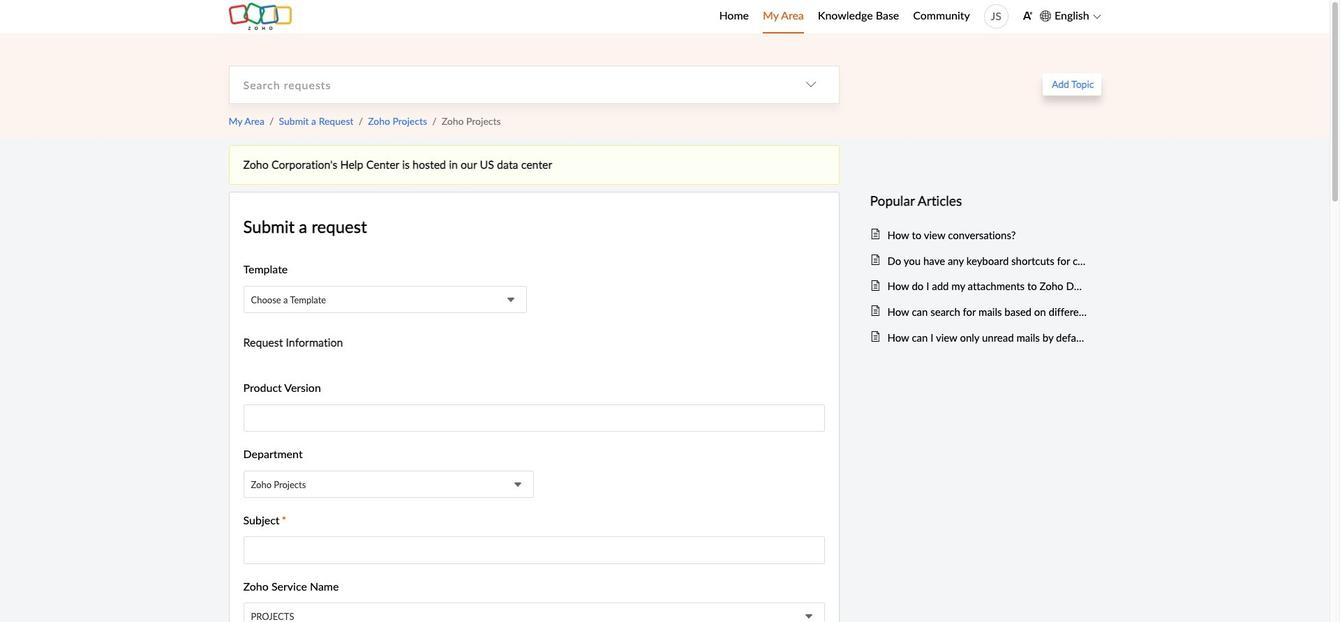 Task type: vqa. For each thing, say whether or not it's contained in the screenshot.
choose languages element
yes



Task type: locate. For each thing, give the bounding box(es) containing it.
choose languages element
[[1040, 7, 1101, 25]]

heading
[[870, 190, 1087, 212]]

user preference element
[[1022, 6, 1033, 27]]

choose category element
[[783, 66, 839, 103]]



Task type: describe. For each thing, give the bounding box(es) containing it.
choose category image
[[805, 79, 816, 90]]

user preference image
[[1022, 10, 1033, 21]]

Search requests  field
[[229, 66, 783, 103]]



